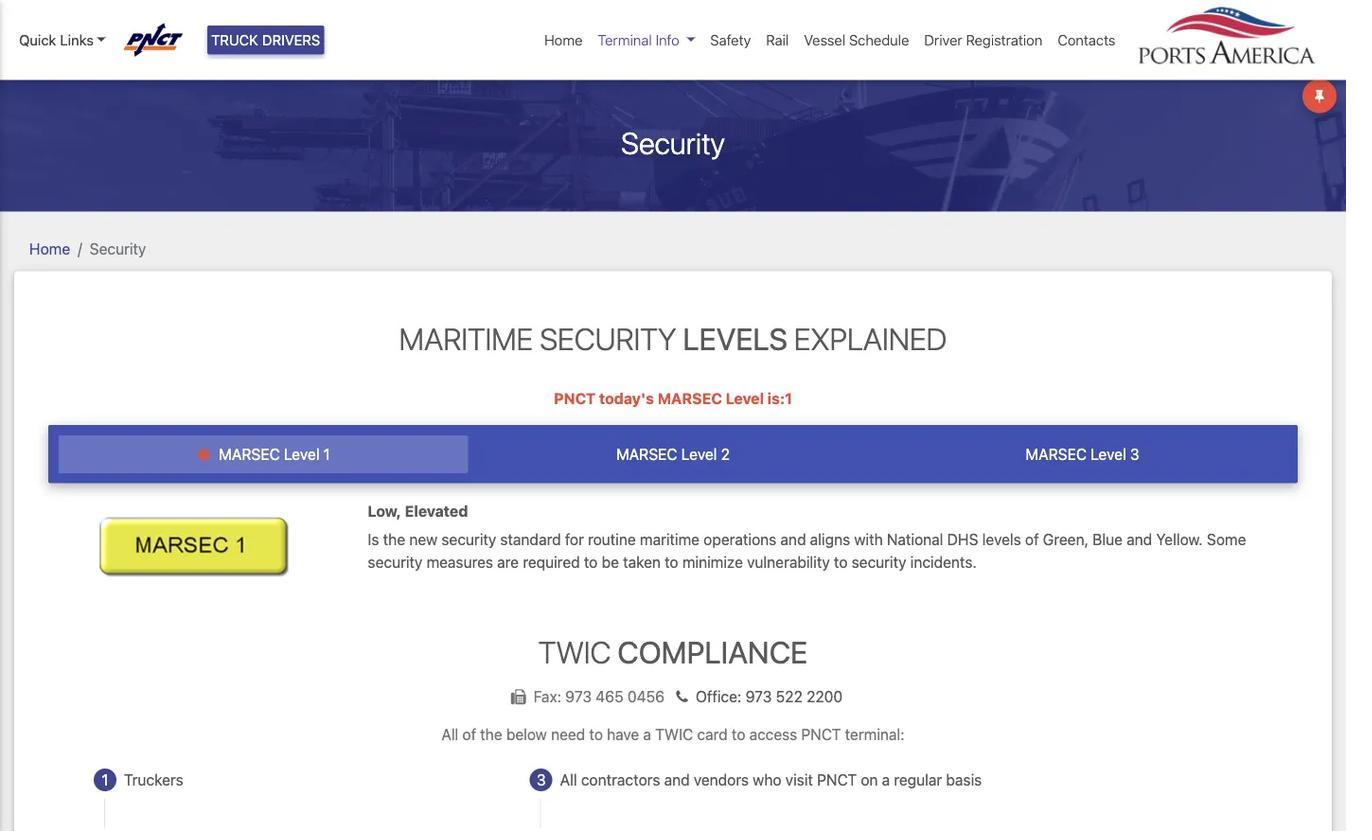 Task type: locate. For each thing, give the bounding box(es) containing it.
1 horizontal spatial home
[[544, 32, 583, 48]]

level inside marsec level 3 link
[[1091, 446, 1126, 464]]

all
[[441, 726, 458, 744], [560, 771, 577, 789]]

marsec for marsec level 3
[[1026, 446, 1087, 464]]

pnct down 2200
[[801, 726, 841, 744]]

office: 973 522 2200
[[696, 688, 843, 706]]

1 horizontal spatial all
[[560, 771, 577, 789]]

blue
[[1093, 530, 1123, 548]]

1
[[323, 446, 330, 464], [102, 771, 108, 789]]

to
[[584, 553, 598, 571], [665, 553, 678, 571], [834, 553, 848, 571], [589, 726, 603, 744], [732, 726, 745, 744]]

0 horizontal spatial 1
[[102, 771, 108, 789]]

low,
[[368, 502, 401, 520]]

1 horizontal spatial twic
[[655, 726, 693, 744]]

all of the below need to have a twic card to access pnct terminal:
[[441, 726, 905, 744]]

marsec level 2 link
[[468, 436, 878, 473]]

drivers
[[262, 32, 320, 48]]

routine
[[588, 530, 636, 548]]

and up vulnerability
[[780, 530, 806, 548]]

levels
[[683, 320, 787, 356], [982, 530, 1021, 548]]

0 horizontal spatial levels
[[683, 320, 787, 356]]

fax: 973 465 0456
[[534, 688, 669, 706]]

0 horizontal spatial the
[[383, 530, 405, 548]]

0 horizontal spatial home link
[[29, 240, 70, 258]]

all for all of the below need to have a twic card to access pnct terminal:
[[441, 726, 458, 744]]

a right on
[[882, 771, 890, 789]]

level inside 'marsec level 1' link
[[284, 446, 319, 464]]

levels right dhs
[[982, 530, 1021, 548]]

1 horizontal spatial 3
[[1130, 446, 1139, 464]]

quick
[[19, 32, 56, 48]]

truck
[[211, 32, 258, 48]]

compliance
[[617, 634, 808, 670]]

0 vertical spatial levels
[[683, 320, 787, 356]]

levels inside is the new security standard for routine maritime operations and aligns with national dhs levels of green, blue and yellow. some security measures are required to be taken to minimize vulnerability to security incidents.
[[982, 530, 1021, 548]]

1 vertical spatial pnct
[[801, 726, 841, 744]]

contacts
[[1058, 32, 1116, 48]]

0 vertical spatial 3
[[1130, 446, 1139, 464]]

basis
[[946, 771, 982, 789]]

marsec level 3
[[1026, 446, 1139, 464]]

twic
[[538, 634, 611, 670], [655, 726, 693, 744]]

0 vertical spatial the
[[383, 530, 405, 548]]

the right is
[[383, 530, 405, 548]]

1 vertical spatial home
[[29, 240, 70, 258]]

level
[[726, 390, 764, 407], [284, 446, 319, 464], [681, 446, 717, 464], [1091, 446, 1126, 464]]

to right card on the right bottom
[[732, 726, 745, 744]]

truck drivers link
[[207, 26, 324, 54]]

of
[[1025, 530, 1039, 548], [462, 726, 476, 744]]

0 vertical spatial twic
[[538, 634, 611, 670]]

twic left card on the right bottom
[[655, 726, 693, 744]]

pnct left 'today's'
[[554, 390, 595, 407]]

taken
[[623, 553, 661, 571]]

are
[[497, 553, 519, 571]]

1 horizontal spatial a
[[882, 771, 890, 789]]

1 vertical spatial home link
[[29, 240, 70, 258]]

0 horizontal spatial all
[[441, 726, 458, 744]]

security
[[442, 530, 496, 548], [368, 553, 422, 571], [852, 553, 906, 571]]

a
[[643, 726, 651, 744], [882, 771, 890, 789]]

info
[[656, 32, 679, 48]]

marsec level 3 link
[[878, 436, 1287, 473]]

marsec level 1
[[215, 446, 330, 464]]

1 horizontal spatial of
[[1025, 530, 1039, 548]]

level inside marsec level 2 link
[[681, 446, 717, 464]]

green,
[[1043, 530, 1089, 548]]

1 vertical spatial levels
[[982, 530, 1021, 548]]

the
[[383, 530, 405, 548], [480, 726, 502, 744]]

0 vertical spatial 1
[[323, 446, 330, 464]]

2 vertical spatial pnct
[[817, 771, 857, 789]]

1 973 from the left
[[565, 688, 592, 706]]

0 vertical spatial home
[[544, 32, 583, 48]]

all left below
[[441, 726, 458, 744]]

pnct left on
[[817, 771, 857, 789]]

registration
[[966, 32, 1042, 48]]

2
[[721, 446, 730, 464]]

973 left 522
[[745, 688, 772, 706]]

quick links
[[19, 32, 94, 48]]

1 horizontal spatial home link
[[537, 22, 590, 58]]

1 vertical spatial 3
[[537, 771, 546, 789]]

3 inside tab list
[[1130, 446, 1139, 464]]

and right blue
[[1127, 530, 1152, 548]]

national
[[887, 530, 943, 548]]

tab list containing marsec level 1
[[48, 425, 1298, 483]]

1 horizontal spatial the
[[480, 726, 502, 744]]

all down need
[[560, 771, 577, 789]]

level for marsec level 2
[[681, 446, 717, 464]]

have
[[607, 726, 639, 744]]

0 horizontal spatial 973
[[565, 688, 592, 706]]

pnct today's marsec level is:1
[[554, 390, 792, 407]]

home link
[[537, 22, 590, 58], [29, 240, 70, 258]]

pnct
[[554, 390, 595, 407], [801, 726, 841, 744], [817, 771, 857, 789]]

marsec for marsec level 2
[[616, 446, 677, 464]]

0 vertical spatial of
[[1025, 530, 1039, 548]]

and left vendors
[[664, 771, 690, 789]]

0 vertical spatial a
[[643, 726, 651, 744]]

the left below
[[480, 726, 502, 744]]

1 vertical spatial the
[[480, 726, 502, 744]]

of left green,
[[1025, 530, 1039, 548]]

0 horizontal spatial twic
[[538, 634, 611, 670]]

twic up fax: 973 465 0456
[[538, 634, 611, 670]]

973 for office:
[[745, 688, 772, 706]]

1 horizontal spatial 973
[[745, 688, 772, 706]]

973 right "fax:"
[[565, 688, 592, 706]]

security down with
[[852, 553, 906, 571]]

maritime
[[399, 320, 533, 356]]

1 horizontal spatial levels
[[982, 530, 1021, 548]]

1 vertical spatial security
[[90, 240, 146, 258]]

the inside is the new security standard for routine maritime operations and aligns with national dhs levels of green, blue and yellow. some security measures are required to be taken to minimize vulnerability to security incidents.
[[383, 530, 405, 548]]

marsec
[[658, 390, 722, 407], [219, 446, 280, 464], [616, 446, 677, 464], [1026, 446, 1087, 464]]

some
[[1207, 530, 1246, 548]]

0 vertical spatial all
[[441, 726, 458, 744]]

below
[[506, 726, 547, 744]]

to left have
[[589, 726, 603, 744]]

driver registration
[[924, 32, 1042, 48]]

rail
[[766, 32, 789, 48]]

home
[[544, 32, 583, 48], [29, 240, 70, 258]]

maritime security levels explained
[[399, 320, 947, 356]]

terminal info link
[[590, 22, 703, 58]]

security up measures
[[442, 530, 496, 548]]

a right have
[[643, 726, 651, 744]]

operations
[[704, 530, 776, 548]]

0 horizontal spatial of
[[462, 726, 476, 744]]

0 horizontal spatial 3
[[537, 771, 546, 789]]

tab list
[[48, 425, 1298, 483]]

973
[[565, 688, 592, 706], [745, 688, 772, 706]]

1 horizontal spatial 1
[[323, 446, 330, 464]]

vessel schedule
[[804, 32, 909, 48]]

regular
[[894, 771, 942, 789]]

3
[[1130, 446, 1139, 464], [537, 771, 546, 789]]

2 973 from the left
[[745, 688, 772, 706]]

of left below
[[462, 726, 476, 744]]

0 vertical spatial home link
[[537, 22, 590, 58]]

1 vertical spatial all
[[560, 771, 577, 789]]

for
[[565, 530, 584, 548]]

levels up 'is:1'
[[683, 320, 787, 356]]

security down is
[[368, 553, 422, 571]]



Task type: vqa. For each thing, say whether or not it's contained in the screenshot.
"2200"
yes



Task type: describe. For each thing, give the bounding box(es) containing it.
fax:
[[534, 688, 561, 706]]

access
[[749, 726, 797, 744]]

card
[[697, 726, 728, 744]]

driver
[[924, 32, 962, 48]]

today's
[[599, 390, 654, 407]]

truck drivers
[[211, 32, 320, 48]]

contractors
[[581, 771, 660, 789]]

1 horizontal spatial and
[[780, 530, 806, 548]]

973 for fax:
[[565, 688, 592, 706]]

465
[[596, 688, 624, 706]]

quick links link
[[19, 29, 106, 51]]

office: 973 522 2200 link
[[669, 688, 843, 706]]

safety link
[[703, 22, 758, 58]]

aligns
[[810, 530, 850, 548]]

0 vertical spatial security
[[621, 125, 725, 161]]

contacts link
[[1050, 22, 1123, 58]]

2 horizontal spatial security
[[852, 553, 906, 571]]

1 horizontal spatial security
[[442, 530, 496, 548]]

level for marsec level 1
[[284, 446, 319, 464]]

elevated
[[405, 502, 468, 520]]

incidents.
[[910, 553, 977, 571]]

is the new security standard for routine maritime operations and aligns with national dhs levels of green, blue and yellow. some security measures are required to be taken to minimize vulnerability to security incidents.
[[368, 530, 1246, 571]]

maritime
[[640, 530, 700, 548]]

explained
[[794, 320, 947, 356]]

2200
[[807, 688, 843, 706]]

links
[[60, 32, 94, 48]]

marsec for marsec level 1
[[219, 446, 280, 464]]

terminal info
[[598, 32, 679, 48]]

truckers
[[124, 771, 183, 789]]

with
[[854, 530, 883, 548]]

is
[[368, 530, 379, 548]]

522
[[776, 688, 803, 706]]

terminal:
[[845, 726, 905, 744]]

vulnerability
[[747, 553, 830, 571]]

twic compliance
[[538, 634, 808, 670]]

yellow.
[[1156, 530, 1203, 548]]

0 horizontal spatial and
[[664, 771, 690, 789]]

1 vertical spatial 1
[[102, 771, 108, 789]]

2 vertical spatial security
[[540, 320, 676, 356]]

who
[[753, 771, 781, 789]]

0 horizontal spatial security
[[368, 553, 422, 571]]

rail link
[[758, 22, 796, 58]]

standard
[[500, 530, 561, 548]]

be
[[602, 553, 619, 571]]

1 vertical spatial of
[[462, 726, 476, 744]]

vendors
[[694, 771, 749, 789]]

office:
[[696, 688, 742, 706]]

of inside is the new security standard for routine maritime operations and aligns with national dhs levels of green, blue and yellow. some security measures are required to be taken to minimize vulnerability to security incidents.
[[1025, 530, 1039, 548]]

vessel
[[804, 32, 845, 48]]

required
[[523, 553, 580, 571]]

measures
[[426, 553, 493, 571]]

1 vertical spatial a
[[882, 771, 890, 789]]

minimize
[[682, 553, 743, 571]]

0 horizontal spatial home
[[29, 240, 70, 258]]

all contractors and vendors who visit pnct on a regular basis
[[560, 771, 982, 789]]

phone image
[[669, 690, 696, 705]]

terminal
[[598, 32, 652, 48]]

marsec level 2
[[616, 446, 730, 464]]

2 horizontal spatial and
[[1127, 530, 1152, 548]]

safety
[[710, 32, 751, 48]]

vessel schedule link
[[796, 22, 917, 58]]

1 inside 'marsec level 1' link
[[323, 446, 330, 464]]

to left be
[[584, 553, 598, 571]]

marsec level 1 link
[[59, 436, 468, 473]]

driver registration link
[[917, 22, 1050, 58]]

visit
[[785, 771, 813, 789]]

is:1
[[767, 390, 792, 407]]

dhs
[[947, 530, 978, 548]]

0456
[[627, 688, 665, 706]]

new
[[409, 530, 438, 548]]

level for marsec level 3
[[1091, 446, 1126, 464]]

need
[[551, 726, 585, 744]]

to down maritime
[[665, 553, 678, 571]]

0 horizontal spatial a
[[643, 726, 651, 744]]

to down aligns
[[834, 553, 848, 571]]

0 vertical spatial pnct
[[554, 390, 595, 407]]

on
[[861, 771, 878, 789]]

1 vertical spatial twic
[[655, 726, 693, 744]]

all for all contractors and vendors who visit pnct on a regular basis
[[560, 771, 577, 789]]

schedule
[[849, 32, 909, 48]]

low, elevated
[[368, 502, 468, 520]]



